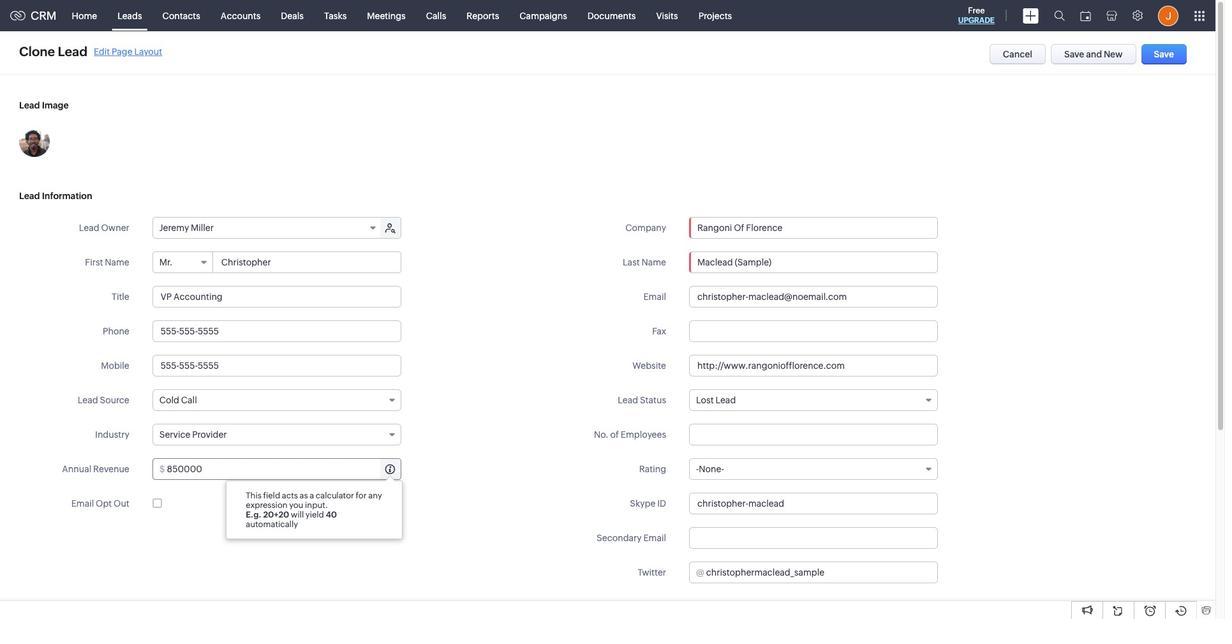 Task type: locate. For each thing, give the bounding box(es) containing it.
home link
[[62, 0, 107, 31]]

email for email opt out
[[71, 499, 94, 509]]

reports
[[467, 11, 499, 21]]

calendar image
[[1081, 11, 1092, 21]]

0 vertical spatial email
[[644, 292, 666, 302]]

None text field
[[689, 252, 938, 273], [214, 252, 401, 273], [152, 286, 401, 308], [689, 286, 938, 308], [689, 355, 938, 377], [689, 493, 938, 515], [707, 562, 938, 583], [689, 252, 938, 273], [214, 252, 401, 273], [152, 286, 401, 308], [689, 286, 938, 308], [689, 355, 938, 377], [689, 493, 938, 515], [707, 562, 938, 583]]

lead for lead source
[[78, 395, 98, 405]]

as
[[300, 491, 308, 500]]

projects
[[699, 11, 732, 21]]

leads
[[118, 11, 142, 21]]

Service Provider field
[[152, 424, 401, 446]]

1 horizontal spatial name
[[642, 257, 666, 267]]

provider
[[192, 430, 227, 440]]

new
[[1104, 49, 1123, 59]]

status
[[640, 395, 666, 405]]

2 name from the left
[[642, 257, 666, 267]]

lead left status at bottom right
[[618, 395, 638, 405]]

opt
[[96, 499, 112, 509]]

None field
[[690, 218, 938, 238]]

email opt out
[[71, 499, 129, 509]]

lead right lost
[[716, 395, 736, 405]]

service provider
[[159, 430, 227, 440]]

free
[[969, 6, 985, 15]]

email up fax
[[644, 292, 666, 302]]

deals link
[[271, 0, 314, 31]]

save for save
[[1155, 49, 1175, 59]]

0 horizontal spatial name
[[105, 257, 129, 267]]

acts
[[282, 491, 298, 500]]

2 vertical spatial email
[[644, 533, 666, 543]]

save and new button
[[1051, 44, 1137, 64]]

save for save and new
[[1065, 49, 1085, 59]]

rating
[[639, 464, 666, 474]]

visits link
[[646, 0, 689, 31]]

1 horizontal spatial save
[[1155, 49, 1175, 59]]

None text field
[[690, 218, 938, 238], [152, 320, 401, 342], [689, 320, 938, 342], [152, 355, 401, 377], [689, 424, 938, 446], [167, 459, 401, 479], [689, 527, 938, 549], [690, 218, 938, 238], [152, 320, 401, 342], [689, 320, 938, 342], [152, 355, 401, 377], [689, 424, 938, 446], [167, 459, 401, 479], [689, 527, 938, 549]]

1 name from the left
[[105, 257, 129, 267]]

clone
[[19, 44, 55, 59]]

company
[[626, 223, 666, 233]]

save down the profile icon
[[1155, 49, 1175, 59]]

name for first name
[[105, 257, 129, 267]]

name right the first
[[105, 257, 129, 267]]

1 save from the left
[[1065, 49, 1085, 59]]

create menu image
[[1023, 8, 1039, 23]]

email left opt
[[71, 499, 94, 509]]

$
[[159, 464, 165, 474]]

calculator
[[316, 491, 354, 500]]

edit
[[94, 46, 110, 56]]

contacts
[[163, 11, 200, 21]]

save left and
[[1065, 49, 1085, 59]]

owner
[[101, 223, 129, 233]]

-none-
[[696, 464, 724, 474]]

2 save from the left
[[1155, 49, 1175, 59]]

first name
[[85, 257, 129, 267]]

lead left edit
[[58, 44, 88, 59]]

0 horizontal spatial save
[[1065, 49, 1085, 59]]

email for email
[[644, 292, 666, 302]]

calls
[[426, 11, 446, 21]]

save
[[1065, 49, 1085, 59], [1155, 49, 1175, 59]]

edit page layout link
[[94, 46, 162, 56]]

Lost Lead field
[[689, 389, 938, 411]]

skype
[[630, 499, 656, 509]]

secondary
[[597, 533, 642, 543]]

1 vertical spatial email
[[71, 499, 94, 509]]

meetings link
[[357, 0, 416, 31]]

cancel
[[1003, 49, 1033, 59]]

deals
[[281, 11, 304, 21]]

campaigns link
[[510, 0, 578, 31]]

lead for lead image
[[19, 100, 40, 110]]

lead owner
[[79, 223, 129, 233]]

layout
[[134, 46, 162, 56]]

save button
[[1142, 44, 1187, 64]]

lead left information
[[19, 191, 40, 201]]

lead left 'owner'
[[79, 223, 99, 233]]

lead source
[[78, 395, 129, 405]]

input.
[[305, 500, 328, 510]]

crm
[[31, 9, 57, 22]]

home
[[72, 11, 97, 21]]

expression
[[246, 500, 288, 510]]

accounts
[[221, 11, 261, 21]]

documents
[[588, 11, 636, 21]]

search element
[[1047, 0, 1073, 31]]

image image
[[19, 126, 50, 157]]

visits
[[657, 11, 678, 21]]

tasks
[[324, 11, 347, 21]]

last
[[623, 257, 640, 267]]

meetings
[[367, 11, 406, 21]]

lead left image in the top of the page
[[19, 100, 40, 110]]

email up twitter
[[644, 533, 666, 543]]

e.g.
[[246, 510, 261, 519]]

name right last
[[642, 257, 666, 267]]

upgrade
[[959, 16, 995, 25]]

lead left source
[[78, 395, 98, 405]]

tasks link
[[314, 0, 357, 31]]

leads link
[[107, 0, 152, 31]]

no.
[[594, 430, 609, 440]]

information
[[42, 191, 92, 201]]

id
[[658, 499, 666, 509]]



Task type: describe. For each thing, give the bounding box(es) containing it.
last name
[[623, 257, 666, 267]]

documents link
[[578, 0, 646, 31]]

phone
[[103, 326, 129, 336]]

lead inside field
[[716, 395, 736, 405]]

-
[[696, 464, 699, 474]]

calls link
[[416, 0, 457, 31]]

industry
[[95, 430, 129, 440]]

Cold Call field
[[152, 389, 401, 411]]

website
[[633, 361, 666, 371]]

clone lead edit page layout
[[19, 44, 162, 59]]

employees
[[621, 430, 666, 440]]

lost lead
[[696, 395, 736, 405]]

of
[[611, 430, 619, 440]]

40
[[326, 510, 337, 519]]

mobile
[[101, 361, 129, 371]]

page
[[112, 46, 132, 56]]

and
[[1087, 49, 1103, 59]]

source
[[100, 395, 129, 405]]

profile image
[[1159, 5, 1179, 26]]

call
[[181, 395, 197, 405]]

cancel button
[[990, 44, 1046, 64]]

mr.
[[159, 257, 173, 267]]

jeremy miller
[[159, 223, 214, 233]]

miller
[[191, 223, 214, 233]]

lead for lead owner
[[79, 223, 99, 233]]

lead status
[[618, 395, 666, 405]]

lead for lead status
[[618, 395, 638, 405]]

you
[[289, 500, 303, 510]]

fax
[[652, 326, 666, 336]]

first
[[85, 257, 103, 267]]

lead information
[[19, 191, 92, 201]]

image
[[42, 100, 69, 110]]

this field acts as a calculator for any expression you input. e.g. 20+20 will yield 40 automatically
[[246, 491, 382, 529]]

crm link
[[10, 9, 57, 22]]

no. of employees
[[594, 430, 666, 440]]

reports link
[[457, 0, 510, 31]]

create menu element
[[1016, 0, 1047, 31]]

campaigns
[[520, 11, 567, 21]]

projects link
[[689, 0, 743, 31]]

contacts link
[[152, 0, 211, 31]]

out
[[114, 499, 129, 509]]

service
[[159, 430, 190, 440]]

will
[[291, 510, 304, 519]]

lead image
[[19, 100, 69, 110]]

this
[[246, 491, 262, 500]]

secondary email
[[597, 533, 666, 543]]

skype id
[[630, 499, 666, 509]]

Mr. field
[[153, 252, 213, 273]]

search image
[[1055, 10, 1065, 21]]

none-
[[699, 464, 724, 474]]

lead for lead information
[[19, 191, 40, 201]]

-None- field
[[689, 458, 938, 480]]

accounts link
[[211, 0, 271, 31]]

jeremy
[[159, 223, 189, 233]]

20+20
[[263, 510, 289, 519]]

twitter
[[638, 567, 666, 578]]

cold call
[[159, 395, 197, 405]]

profile element
[[1151, 0, 1187, 31]]

name for last name
[[642, 257, 666, 267]]

any
[[368, 491, 382, 500]]

annual
[[62, 464, 91, 474]]

free upgrade
[[959, 6, 995, 25]]

@
[[696, 567, 705, 578]]

field
[[263, 491, 280, 500]]

annual revenue
[[62, 464, 129, 474]]

cold
[[159, 395, 179, 405]]

lost
[[696, 395, 714, 405]]

Jeremy Miller field
[[153, 218, 382, 238]]

title
[[112, 292, 129, 302]]

automatically
[[246, 519, 298, 529]]

yield
[[306, 510, 324, 519]]



Task type: vqa. For each thing, say whether or not it's contained in the screenshot.
'Website'
yes



